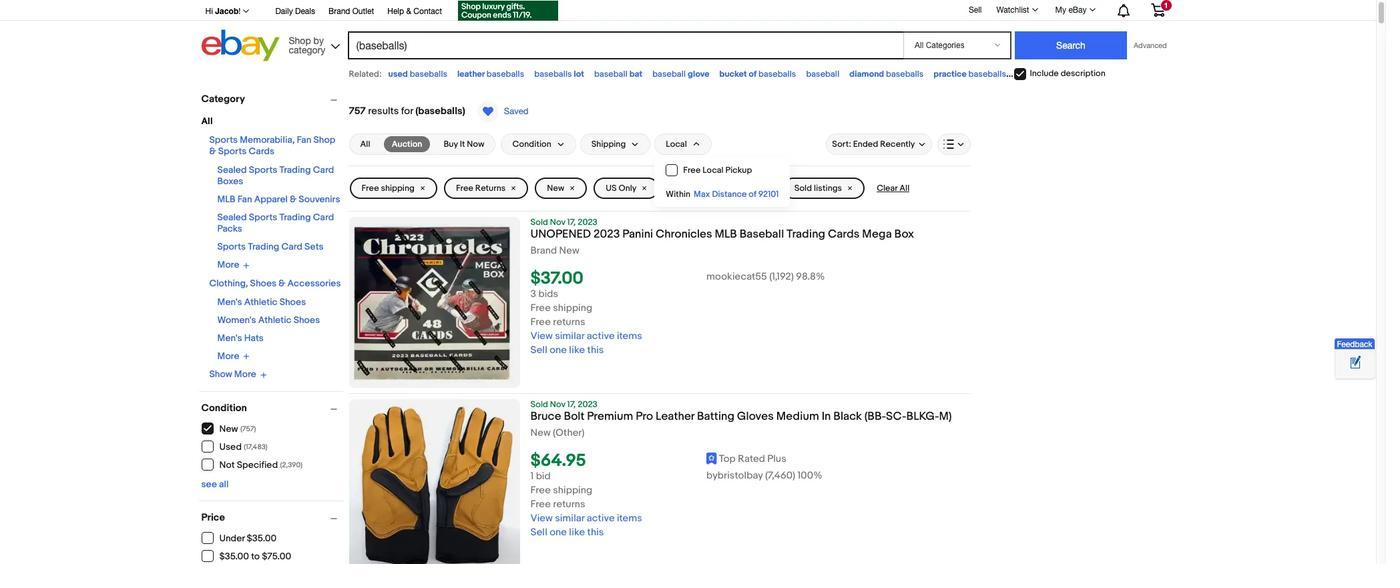 Task type: vqa. For each thing, say whether or not it's contained in the screenshot.
bottom the Men
no



Task type: locate. For each thing, give the bounding box(es) containing it.
sold
[[795, 183, 812, 194], [531, 217, 548, 228], [531, 400, 548, 410]]

more button up 'clothing,'
[[217, 259, 250, 271]]

2 vertical spatial sell
[[531, 527, 548, 539]]

sold inside sold  nov 17, 2023 bruce bolt premium pro leather batting gloves medium in black (bb-sc-blkg-m) new (other)
[[531, 400, 548, 410]]

sealed down boxes
[[217, 212, 247, 223]]

2 sealed from the top
[[217, 212, 247, 223]]

1 horizontal spatial condition
[[513, 139, 552, 150]]

more up 'clothing,'
[[217, 259, 239, 271]]

0 horizontal spatial condition
[[201, 402, 247, 415]]

items inside mookiecat55 (1,192) 98.8% 3 bids free shipping free returns view similar active items sell one like this
[[617, 330, 643, 343]]

1 vertical spatial sell one like this link
[[531, 527, 604, 539]]

similar down $64.95
[[555, 513, 585, 525]]

similar down bids
[[555, 330, 585, 343]]

all down 757
[[360, 139, 371, 150]]

condition for condition dropdown button to the bottom
[[201, 402, 247, 415]]

sell
[[969, 5, 982, 14], [531, 344, 548, 357], [531, 527, 548, 539]]

1 vertical spatial athletic
[[258, 314, 292, 326]]

bolt
[[564, 410, 585, 424]]

one
[[550, 344, 567, 357], [550, 527, 567, 539]]

2 one from the top
[[550, 527, 567, 539]]

0 horizontal spatial brand
[[329, 7, 350, 16]]

sell one like this link down bid
[[531, 527, 604, 539]]

new down unopened
[[559, 245, 580, 257]]

sold listings
[[795, 183, 843, 194]]

0 horizontal spatial mlb
[[217, 194, 236, 205]]

1 for 1
[[1165, 1, 1169, 9]]

1 view similar active items link from the top
[[531, 330, 643, 343]]

men's athletic shoes link
[[217, 296, 306, 308]]

baseball left glove
[[653, 69, 686, 80]]

sports
[[209, 134, 238, 146], [218, 146, 247, 157], [249, 164, 277, 176], [249, 212, 277, 223], [217, 241, 246, 253]]

0 vertical spatial brand
[[329, 7, 350, 16]]

1 this from the top
[[588, 344, 604, 357]]

shipping inside mookiecat55 (1,192) 98.8% 3 bids free shipping free returns view similar active items sell one like this
[[553, 302, 593, 315]]

1 vertical spatial one
[[550, 527, 567, 539]]

1 vertical spatial view
[[531, 513, 553, 525]]

(bb-
[[865, 410, 887, 424]]

0 vertical spatial athletic
[[244, 296, 278, 308]]

see all button
[[201, 479, 229, 490]]

fan right memorabilia,
[[297, 134, 312, 146]]

1 vertical spatial this
[[588, 527, 604, 539]]

my ebay link
[[1049, 2, 1102, 18]]

nov inside sold  nov 17, 2023 unopened 2023 panini chronicles mlb baseball trading cards mega box brand new
[[550, 217, 566, 228]]

watchlist
[[997, 5, 1030, 15]]

2 vertical spatial sold
[[531, 400, 548, 410]]

unopened 2023 panini chronicles mlb baseball trading cards mega box heading
[[531, 228, 915, 241]]

2 of from the top
[[749, 189, 757, 200]]

by
[[314, 35, 324, 46]]

brand
[[329, 7, 350, 16], [531, 245, 557, 257]]

athletic up women's athletic shoes link
[[244, 296, 278, 308]]

local up completed listings
[[703, 165, 724, 176]]

1 horizontal spatial local
[[703, 165, 724, 176]]

returns down bids
[[553, 316, 586, 329]]

3 baseball from the left
[[807, 69, 840, 80]]

1 vertical spatial sell
[[531, 344, 548, 357]]

2 view from the top
[[531, 513, 553, 525]]

nov inside sold  nov 17, 2023 bruce bolt premium pro leather batting gloves medium in black (bb-sc-blkg-m) new (other)
[[550, 400, 566, 410]]

1 vertical spatial items
[[617, 513, 643, 525]]

1 baseballs from the left
[[410, 69, 448, 80]]

2 horizontal spatial all
[[900, 183, 910, 194]]

17, inside sold  nov 17, 2023 unopened 2023 panini chronicles mlb baseball trading cards mega box brand new
[[568, 217, 576, 228]]

0 vertical spatial 17,
[[568, 217, 576, 228]]

0 vertical spatial returns
[[553, 316, 586, 329]]

see
[[201, 479, 217, 490]]

fan down boxes
[[238, 194, 252, 205]]

0 vertical spatial nov
[[550, 217, 566, 228]]

sell one like this link down bids
[[531, 344, 604, 357]]

all right clear
[[900, 183, 910, 194]]

1 vertical spatial returns
[[553, 499, 586, 511]]

6 baseballs from the left
[[969, 69, 1007, 80]]

to
[[251, 551, 260, 563]]

1 vertical spatial more button
[[217, 350, 250, 362]]

1 horizontal spatial shop
[[314, 134, 335, 146]]

top rated plus image
[[707, 453, 717, 465]]

similar
[[555, 330, 585, 343], [555, 513, 585, 525]]

condition up new (757)
[[201, 402, 247, 415]]

memorabilia,
[[240, 134, 295, 146]]

sort:
[[833, 139, 852, 150]]

0 vertical spatial one
[[550, 344, 567, 357]]

2 baseballs from the left
[[487, 69, 525, 80]]

baseball link
[[807, 69, 840, 80]]

returns
[[553, 316, 586, 329], [553, 499, 586, 511]]

more right show
[[234, 369, 256, 380]]

price
[[201, 511, 225, 524]]

1 inside "link"
[[1165, 1, 1169, 9]]

new up unopened
[[547, 183, 565, 194]]

men's hats link
[[217, 332, 264, 344]]

1 vertical spatial mlb
[[715, 228, 738, 241]]

brand inside brand outlet link
[[329, 7, 350, 16]]

pro
[[636, 410, 653, 424]]

0 vertical spatial sell one like this link
[[531, 344, 604, 357]]

shop left 'by'
[[289, 35, 311, 46]]

unopened 2023 panini chronicles mlb baseball trading cards mega box image
[[349, 217, 520, 388]]

Auction selected text field
[[392, 138, 423, 150]]

shoes
[[250, 278, 277, 289], [280, 296, 306, 308], [294, 314, 320, 326]]

0 vertical spatial local
[[666, 139, 687, 150]]

0 vertical spatial cards
[[249, 146, 275, 157]]

bucket of baseballs
[[720, 69, 797, 80]]

shop inside shop by category
[[289, 35, 311, 46]]

1 vertical spatial brand
[[531, 245, 557, 257]]

0 vertical spatial shoes
[[250, 278, 277, 289]]

0 horizontal spatial baseball
[[595, 69, 628, 80]]

baseballs right the bucket
[[759, 69, 797, 80]]

listings down sort:
[[814, 183, 843, 194]]

3
[[531, 288, 537, 301]]

shipping inside the bybristolbay (7,460) 100% free shipping free returns view similar active items sell one like this
[[553, 484, 593, 497]]

(baseballs)
[[416, 105, 465, 118]]

shoes down clothing, shoes & accessories
[[280, 296, 306, 308]]

related:
[[349, 69, 382, 80]]

0 vertical spatial condition
[[513, 139, 552, 150]]

see all
[[201, 479, 229, 490]]

None submit
[[1015, 31, 1128, 59]]

1 vertical spatial sealed
[[217, 212, 247, 223]]

1 vertical spatial all
[[360, 139, 371, 150]]

1 vertical spatial condition
[[201, 402, 247, 415]]

2 17, from the top
[[568, 400, 576, 410]]

of left 92101
[[749, 189, 757, 200]]

brand left outlet
[[329, 7, 350, 16]]

shipping down $64.95
[[553, 484, 593, 497]]

baseballs right the diamond
[[887, 69, 924, 80]]

2 like from the top
[[569, 527, 585, 539]]

men's down women's
[[217, 332, 242, 344]]

0 horizontal spatial 1
[[531, 470, 534, 483]]

view down 1 bid
[[531, 513, 553, 525]]

athletic
[[244, 296, 278, 308], [258, 314, 292, 326]]

1 inside main content
[[531, 470, 534, 483]]

baseball for bat
[[595, 69, 628, 80]]

bruce
[[531, 410, 562, 424]]

sort: ended recently
[[833, 139, 916, 150]]

not
[[219, 460, 235, 471]]

1 vertical spatial 1
[[531, 470, 534, 483]]

nov down new "link"
[[550, 217, 566, 228]]

account navigation
[[198, 0, 1175, 23]]

0 vertical spatial mlb
[[217, 194, 236, 205]]

0 horizontal spatial local
[[666, 139, 687, 150]]

athletic down men's athletic shoes link
[[258, 314, 292, 326]]

0 vertical spatial shipping
[[381, 183, 415, 194]]

1 baseball from the left
[[595, 69, 628, 80]]

1 similar from the top
[[555, 330, 585, 343]]

all link
[[352, 136, 379, 152]]

1 vertical spatial shop
[[314, 134, 335, 146]]

sports memorabilia, fan shop & sports cards
[[209, 134, 335, 157]]

baseball left the diamond
[[807, 69, 840, 80]]

& right apparel
[[290, 194, 297, 205]]

1 vertical spatial card
[[313, 212, 334, 223]]

main content
[[349, 87, 971, 565]]

bid
[[536, 470, 551, 483]]

baseballs for practice baseballs
[[969, 69, 1007, 80]]

mlb inside sealed sports trading card boxes mlb fan apparel & souvenirs sealed sports trading card packs sports trading card sets
[[217, 194, 236, 205]]

shop left all link
[[314, 134, 335, 146]]

local inside "free local pickup" link
[[703, 165, 724, 176]]

0 vertical spatial active
[[587, 330, 615, 343]]

1 items from the top
[[617, 330, 643, 343]]

condition for the top condition dropdown button
[[513, 139, 552, 150]]

condition button up (757)
[[201, 402, 343, 415]]

one down bids
[[550, 344, 567, 357]]

local up free local pickup
[[666, 139, 687, 150]]

returns
[[476, 183, 506, 194]]

mlb left baseball
[[715, 228, 738, 241]]

baseballs right "rawlings"
[[1051, 69, 1089, 80]]

0 vertical spatial sell
[[969, 5, 982, 14]]

shipping down bids
[[553, 302, 593, 315]]

1 vertical spatial 17,
[[568, 400, 576, 410]]

7 baseballs from the left
[[1051, 69, 1089, 80]]

sold left bolt
[[531, 400, 548, 410]]

2 baseball from the left
[[653, 69, 686, 80]]

2 active from the top
[[587, 513, 615, 525]]

free
[[684, 165, 701, 176], [362, 183, 379, 194], [456, 183, 474, 194], [531, 302, 551, 315], [531, 316, 551, 329], [531, 484, 551, 497], [531, 499, 551, 511]]

17, down new "link"
[[568, 217, 576, 228]]

1 one from the top
[[550, 344, 567, 357]]

trading up 98.8%
[[787, 228, 826, 241]]

baseballs right "leather"
[[487, 69, 525, 80]]

mlb down boxes
[[217, 194, 236, 205]]

trading down sports memorabilia, fan shop & sports cards
[[280, 164, 311, 176]]

17, inside sold  nov 17, 2023 bruce bolt premium pro leather batting gloves medium in black (bb-sc-blkg-m) new (other)
[[568, 400, 576, 410]]

men's down 'clothing,'
[[217, 296, 242, 308]]

2 returns from the top
[[553, 499, 586, 511]]

1 vertical spatial $35.00
[[219, 551, 249, 563]]

1 vertical spatial nov
[[550, 400, 566, 410]]

condition inside dropdown button
[[513, 139, 552, 150]]

1 left bid
[[531, 470, 534, 483]]

$35.00 to $75.00 link
[[201, 550, 292, 563]]

1 horizontal spatial mlb
[[715, 228, 738, 241]]

1 vertical spatial of
[[749, 189, 757, 200]]

0 vertical spatial view
[[531, 330, 553, 343]]

card up souvenirs
[[313, 164, 334, 176]]

1 vertical spatial similar
[[555, 513, 585, 525]]

fan
[[297, 134, 312, 146], [238, 194, 252, 205]]

daily deals link
[[276, 5, 315, 19]]

practice
[[934, 69, 967, 80]]

1 horizontal spatial brand
[[531, 245, 557, 257]]

2 similar from the top
[[555, 513, 585, 525]]

all down category
[[201, 116, 213, 127]]

auction link
[[384, 136, 431, 152]]

$35.00 down the 'under' at the left
[[219, 551, 249, 563]]

one down bid
[[550, 527, 567, 539]]

1 vertical spatial sold
[[531, 217, 548, 228]]

1 horizontal spatial cards
[[828, 228, 860, 241]]

help
[[388, 7, 404, 16]]

sold inside sold  nov 17, 2023 unopened 2023 panini chronicles mlb baseball trading cards mega box brand new
[[531, 217, 548, 228]]

2 nov from the top
[[550, 400, 566, 410]]

like inside the bybristolbay (7,460) 100% free shipping free returns view similar active items sell one like this
[[569, 527, 585, 539]]

0 vertical spatial similar
[[555, 330, 585, 343]]

1 view from the top
[[531, 330, 553, 343]]

2023 down new "link"
[[578, 217, 598, 228]]

1 horizontal spatial condition button
[[501, 134, 576, 155]]

1 for 1 bid
[[531, 470, 534, 483]]

1 like from the top
[[569, 344, 585, 357]]

0 vertical spatial of
[[749, 69, 757, 80]]

0 horizontal spatial listings
[[725, 183, 753, 194]]

0 horizontal spatial condition button
[[201, 402, 343, 415]]

glove
[[688, 69, 710, 80]]

0 vertical spatial 1
[[1165, 1, 1169, 9]]

2 sell one like this link from the top
[[531, 527, 604, 539]]

sold right 92101
[[795, 183, 812, 194]]

1 vertical spatial men's
[[217, 332, 242, 344]]

baseballs right practice at top right
[[969, 69, 1007, 80]]

more up show more
[[217, 351, 239, 362]]

1
[[1165, 1, 1169, 9], [531, 470, 534, 483]]

shipping down auction link
[[381, 183, 415, 194]]

baseballs for diamond baseballs
[[887, 69, 924, 80]]

& right help at the left top of the page
[[406, 7, 412, 16]]

view similar active items link down bid
[[531, 513, 643, 525]]

unopened
[[531, 228, 591, 241]]

condition button
[[501, 134, 576, 155], [201, 402, 343, 415]]

fan inside sealed sports trading card boxes mlb fan apparel & souvenirs sealed sports trading card packs sports trading card sets
[[238, 194, 252, 205]]

2 listings from the left
[[814, 183, 843, 194]]

plus
[[768, 453, 787, 466]]

help & contact link
[[388, 5, 442, 19]]

baseballs left lot
[[535, 69, 572, 80]]

sold down new "link"
[[531, 217, 548, 228]]

trading inside sold  nov 17, 2023 unopened 2023 panini chronicles mlb baseball trading cards mega box brand new
[[787, 228, 826, 241]]

1 vertical spatial local
[[703, 165, 724, 176]]

$35.00 up to
[[247, 533, 277, 544]]

0 vertical spatial shop
[[289, 35, 311, 46]]

17, right the bruce
[[568, 400, 576, 410]]

include description
[[1031, 68, 1106, 79]]

1 nov from the top
[[550, 217, 566, 228]]

sports trading card sets link
[[217, 241, 324, 253]]

view similar active items link
[[531, 330, 643, 343], [531, 513, 643, 525]]

2023 left panini
[[594, 228, 620, 241]]

cards up sealed sports trading card boxes link
[[249, 146, 275, 157]]

view similar active items link down bids
[[531, 330, 643, 343]]

1 horizontal spatial 1
[[1165, 1, 1169, 9]]

2 items from the top
[[617, 513, 643, 525]]

brand outlet
[[329, 7, 374, 16]]

757 results for (baseballs)
[[349, 105, 465, 118]]

us only link
[[594, 178, 660, 199]]

2023 inside sold  nov 17, 2023 bruce bolt premium pro leather batting gloves medium in black (bb-sc-blkg-m) new (other)
[[578, 400, 598, 410]]

sell down 3
[[531, 344, 548, 357]]

new inside new "link"
[[547, 183, 565, 194]]

1 horizontal spatial fan
[[297, 134, 312, 146]]

1 17, from the top
[[568, 217, 576, 228]]

1 vertical spatial fan
[[238, 194, 252, 205]]

shipping button
[[580, 134, 651, 155]]

local inside local dropdown button
[[666, 139, 687, 150]]

new
[[547, 183, 565, 194], [559, 245, 580, 257], [219, 424, 238, 435], [531, 427, 551, 440]]

Search for anything text field
[[350, 33, 901, 58]]

new inside sold  nov 17, 2023 bruce bolt premium pro leather batting gloves medium in black (bb-sc-blkg-m) new (other)
[[531, 427, 551, 440]]

2023 up (other)
[[578, 400, 598, 410]]

view inside mookiecat55 (1,192) 98.8% 3 bids free shipping free returns view similar active items sell one like this
[[531, 330, 553, 343]]

baseballs for leather baseballs
[[487, 69, 525, 80]]

baseball left bat
[[595, 69, 628, 80]]

0 horizontal spatial cards
[[249, 146, 275, 157]]

1 vertical spatial more
[[217, 351, 239, 362]]

2 men's from the top
[[217, 332, 242, 344]]

now
[[467, 139, 485, 150]]

cards left mega
[[828, 228, 860, 241]]

include
[[1031, 68, 1059, 79]]

under $35.00
[[219, 533, 277, 544]]

1 listings from the left
[[725, 183, 753, 194]]

active inside mookiecat55 (1,192) 98.8% 3 bids free shipping free returns view similar active items sell one like this
[[587, 330, 615, 343]]

us only
[[606, 183, 637, 194]]

baseballs right used
[[410, 69, 448, 80]]

more button up show more
[[217, 350, 250, 362]]

daily
[[276, 7, 293, 16]]

& down category
[[209, 146, 216, 157]]

baseballs
[[410, 69, 448, 80], [487, 69, 525, 80], [535, 69, 572, 80], [759, 69, 797, 80], [887, 69, 924, 80], [969, 69, 1007, 80], [1051, 69, 1089, 80]]

0 vertical spatial men's
[[217, 296, 242, 308]]

0 vertical spatial sealed
[[217, 164, 247, 176]]

1 up advanced
[[1165, 1, 1169, 9]]

0 horizontal spatial shop
[[289, 35, 311, 46]]

shoes down accessories
[[294, 314, 320, 326]]

2 this from the top
[[588, 527, 604, 539]]

17,
[[568, 217, 576, 228], [568, 400, 576, 410]]

& inside sports memorabilia, fan shop & sports cards
[[209, 146, 216, 157]]

sealed down memorabilia,
[[217, 164, 247, 176]]

0 vertical spatial items
[[617, 330, 643, 343]]

sell one like this link
[[531, 344, 604, 357], [531, 527, 604, 539]]

cards
[[249, 146, 275, 157], [828, 228, 860, 241]]

1 returns from the top
[[553, 316, 586, 329]]

0 vertical spatial more button
[[217, 259, 250, 271]]

2023 for $64.95
[[578, 400, 598, 410]]

sports down apparel
[[249, 212, 277, 223]]

it
[[460, 139, 465, 150]]

view down bids
[[531, 330, 553, 343]]

results
[[368, 105, 399, 118]]

auction
[[392, 139, 423, 150]]

bat
[[630, 69, 643, 80]]

sell left watchlist
[[969, 5, 982, 14]]

1 vertical spatial view similar active items link
[[531, 513, 643, 525]]

0 horizontal spatial all
[[201, 116, 213, 127]]

of right the bucket
[[749, 69, 757, 80]]

0 vertical spatial condition button
[[501, 134, 576, 155]]

bruce bolt premium pro leather batting gloves medium in black (bb-sc-blkg-m) heading
[[531, 410, 952, 424]]

nov up (other)
[[550, 400, 566, 410]]

trading down mlb fan apparel & souvenirs 'link' at top
[[280, 212, 311, 223]]

1 vertical spatial shipping
[[553, 302, 593, 315]]

clothing,
[[209, 278, 248, 289]]

$75.00
[[262, 551, 291, 563]]

0 vertical spatial sold
[[795, 183, 812, 194]]

rawlings
[[1017, 69, 1049, 80]]

&
[[406, 7, 412, 16], [209, 146, 216, 157], [290, 194, 297, 205], [279, 278, 286, 289]]

1 horizontal spatial listings
[[814, 183, 843, 194]]

0 vertical spatial this
[[588, 344, 604, 357]]

0 vertical spatial all
[[201, 116, 213, 127]]

condition button down saved
[[501, 134, 576, 155]]

sell down 1 bid
[[531, 527, 548, 539]]

new down the bruce
[[531, 427, 551, 440]]

1 vertical spatial active
[[587, 513, 615, 525]]

& inside sealed sports trading card boxes mlb fan apparel & souvenirs sealed sports trading card packs sports trading card sets
[[290, 194, 297, 205]]

sold for $64.95
[[531, 400, 548, 410]]

condition down saved
[[513, 139, 552, 150]]

free returns
[[456, 183, 506, 194]]

new inside sold  nov 17, 2023 unopened 2023 panini chronicles mlb baseball trading cards mega box brand new
[[559, 245, 580, 257]]

0 horizontal spatial fan
[[238, 194, 252, 205]]

card down souvenirs
[[313, 212, 334, 223]]

1 active from the top
[[587, 330, 615, 343]]

5 baseballs from the left
[[887, 69, 924, 80]]

listings down 'pickup'
[[725, 183, 753, 194]]

accessories
[[288, 278, 341, 289]]

listings inside 'link'
[[725, 183, 753, 194]]

view
[[531, 330, 553, 343], [531, 513, 553, 525]]

returns down $64.95
[[553, 499, 586, 511]]

0 vertical spatial view similar active items link
[[531, 330, 643, 343]]

more
[[217, 259, 239, 271], [217, 351, 239, 362], [234, 369, 256, 380]]

leather baseballs
[[458, 69, 525, 80]]

0 vertical spatial fan
[[297, 134, 312, 146]]

brand down unopened
[[531, 245, 557, 257]]

0 vertical spatial like
[[569, 344, 585, 357]]

card left sets
[[282, 241, 303, 253]]

2023
[[578, 217, 598, 228], [594, 228, 620, 241], [578, 400, 598, 410]]

jacob
[[215, 6, 239, 16]]

1 vertical spatial like
[[569, 527, 585, 539]]

2 horizontal spatial baseball
[[807, 69, 840, 80]]

shop inside sports memorabilia, fan shop & sports cards
[[314, 134, 335, 146]]

1 horizontal spatial baseball
[[653, 69, 686, 80]]

2 vertical spatial shipping
[[553, 484, 593, 497]]

2 vertical spatial more
[[234, 369, 256, 380]]

shoes up men's athletic shoes link
[[250, 278, 277, 289]]



Task type: describe. For each thing, give the bounding box(es) containing it.
panini
[[623, 228, 654, 241]]

used baseballs
[[389, 69, 448, 80]]

view inside the bybristolbay (7,460) 100% free shipping free returns view similar active items sell one like this
[[531, 513, 553, 525]]

listings for sold listings
[[814, 183, 843, 194]]

4 baseballs from the left
[[759, 69, 797, 80]]

nov for $37.00
[[550, 217, 566, 228]]

completed
[[678, 183, 723, 194]]

(7,460)
[[766, 470, 796, 482]]

more inside button
[[234, 369, 256, 380]]

batting
[[697, 410, 735, 424]]

show more button
[[209, 369, 267, 380]]

recently
[[881, 139, 916, 150]]

sealed sports trading card boxes link
[[217, 164, 334, 187]]

of inside main content
[[749, 189, 757, 200]]

1 vertical spatial condition button
[[201, 402, 343, 415]]

baseball for glove
[[653, 69, 686, 80]]

trading down sealed sports trading card packs link
[[248, 241, 279, 253]]

completed listings
[[678, 183, 753, 194]]

mlb inside sold  nov 17, 2023 unopened 2023 panini chronicles mlb baseball trading cards mega box brand new
[[715, 228, 738, 241]]

new link
[[535, 178, 587, 199]]

buy it now link
[[436, 136, 493, 152]]

sold  nov 17, 2023 unopened 2023 panini chronicles mlb baseball trading cards mega box brand new
[[531, 217, 915, 257]]

sell inside the bybristolbay (7,460) 100% free shipping free returns view similar active items sell one like this
[[531, 527, 548, 539]]

1 sealed from the top
[[217, 164, 247, 176]]

sc-
[[887, 410, 907, 424]]

under $35.00 link
[[201, 532, 277, 544]]

mega
[[863, 228, 892, 241]]

buy
[[444, 139, 458, 150]]

sealed sports trading card boxes mlb fan apparel & souvenirs sealed sports trading card packs sports trading card sets
[[217, 164, 340, 253]]

baseballs for used baseballs
[[410, 69, 448, 80]]

unopened 2023 panini chronicles mlb baseball trading cards mega box link
[[531, 228, 971, 245]]

this inside the bybristolbay (7,460) 100% free shipping free returns view similar active items sell one like this
[[588, 527, 604, 539]]

baseball
[[740, 228, 785, 241]]

cards inside sold  nov 17, 2023 unopened 2023 panini chronicles mlb baseball trading cards mega box brand new
[[828, 228, 860, 241]]

bruce bolt premium pro leather batting gloves medium in black (bb-sc-blkg-m) link
[[531, 410, 971, 428]]

1 men's from the top
[[217, 296, 242, 308]]

in
[[822, 410, 831, 424]]

clear all
[[877, 183, 910, 194]]

cards inside sports memorabilia, fan shop & sports cards
[[249, 146, 275, 157]]

m)
[[940, 410, 952, 424]]

17, for $64.95
[[568, 400, 576, 410]]

(17,483)
[[244, 443, 268, 452]]

17, for $37.00
[[568, 217, 576, 228]]

contact
[[414, 7, 442, 16]]

sports down packs
[[217, 241, 246, 253]]

all
[[219, 479, 229, 490]]

saved button
[[474, 100, 533, 123]]

returns inside mookiecat55 (1,192) 98.8% 3 bids free shipping free returns view similar active items sell one like this
[[553, 316, 586, 329]]

free shipping link
[[350, 178, 438, 199]]

bruce bolt premium pro leather batting gloves medium in black (bb-sc-blkg-m) image
[[349, 400, 520, 565]]

1 link
[[1143, 0, 1173, 19]]

daily deals
[[276, 7, 315, 16]]

sell link
[[963, 5, 988, 14]]

hi
[[205, 7, 213, 16]]

brand inside sold  nov 17, 2023 unopened 2023 panini chronicles mlb baseball trading cards mega box brand new
[[531, 245, 557, 257]]

0 vertical spatial card
[[313, 164, 334, 176]]

2 vertical spatial card
[[282, 241, 303, 253]]

0 vertical spatial $35.00
[[247, 533, 277, 544]]

1 bid
[[531, 470, 551, 483]]

local button
[[655, 134, 712, 155]]

black
[[834, 410, 862, 424]]

show more
[[209, 369, 256, 380]]

clear all link
[[872, 178, 916, 199]]

nov for $64.95
[[550, 400, 566, 410]]

sell inside account navigation
[[969, 5, 982, 14]]

fan inside sports memorabilia, fan shop & sports cards
[[297, 134, 312, 146]]

3 baseballs from the left
[[535, 69, 572, 80]]

1 sell one like this link from the top
[[531, 344, 604, 357]]

baseballs for rawlings baseballs
[[1051, 69, 1089, 80]]

baseball glove
[[653, 69, 710, 80]]

2023 for $37.00
[[578, 217, 598, 228]]

2 view similar active items link from the top
[[531, 513, 643, 525]]

baseball bat
[[595, 69, 643, 80]]

one inside mookiecat55 (1,192) 98.8% 3 bids free shipping free returns view similar active items sell one like this
[[550, 344, 567, 357]]

similar inside the bybristolbay (7,460) 100% free shipping free returns view similar active items sell one like this
[[555, 513, 585, 525]]

0 vertical spatial more
[[217, 259, 239, 271]]

lot
[[574, 69, 585, 80]]

similar inside mookiecat55 (1,192) 98.8% 3 bids free shipping free returns view similar active items sell one like this
[[555, 330, 585, 343]]

clear
[[877, 183, 898, 194]]

buy it now
[[444, 139, 485, 150]]

(2,390)
[[280, 461, 303, 470]]

pickup
[[726, 165, 752, 176]]

my ebay
[[1056, 5, 1087, 15]]

2 more button from the top
[[217, 350, 250, 362]]

hats
[[244, 332, 264, 344]]

used
[[389, 69, 408, 80]]

leather
[[656, 410, 695, 424]]

& inside account navigation
[[406, 7, 412, 16]]

1 more button from the top
[[217, 259, 250, 271]]

one inside the bybristolbay (7,460) 100% free shipping free returns view similar active items sell one like this
[[550, 527, 567, 539]]

sold for $37.00
[[531, 217, 548, 228]]

under
[[219, 533, 245, 544]]

main content containing $37.00
[[349, 87, 971, 565]]

1 of from the top
[[749, 69, 757, 80]]

gloves
[[737, 410, 774, 424]]

max
[[694, 189, 711, 200]]

box
[[895, 228, 915, 241]]

rated
[[738, 453, 766, 466]]

ended
[[854, 139, 879, 150]]

(1,192)
[[770, 271, 794, 283]]

used
[[219, 442, 242, 453]]

items inside the bybristolbay (7,460) 100% free shipping free returns view similar active items sell one like this
[[617, 513, 643, 525]]

free returns link
[[444, 178, 529, 199]]

shop by category banner
[[198, 0, 1175, 65]]

sports down sports memorabilia, fan shop & sports cards link
[[249, 164, 277, 176]]

bucket
[[720, 69, 747, 80]]

sold listings link
[[783, 178, 865, 199]]

saved
[[504, 106, 529, 116]]

1 horizontal spatial all
[[360, 139, 371, 150]]

rawlings baseballs
[[1017, 69, 1089, 80]]

sealed sports trading card packs link
[[217, 212, 334, 234]]

mlb fan apparel & souvenirs link
[[217, 194, 340, 205]]

listings for completed listings
[[725, 183, 753, 194]]

specified
[[237, 460, 278, 471]]

premium
[[587, 410, 634, 424]]

clothing, shoes & accessories link
[[209, 278, 341, 289]]

listing options selector. list view selected. image
[[944, 139, 965, 150]]

my
[[1056, 5, 1067, 15]]

top rated plus
[[719, 453, 787, 466]]

hi jacob !
[[205, 6, 241, 16]]

2 vertical spatial shoes
[[294, 314, 320, 326]]

sports up boxes
[[218, 146, 247, 157]]

show
[[209, 369, 232, 380]]

sports down category
[[209, 134, 238, 146]]

new up used
[[219, 424, 238, 435]]

get the coupon image
[[458, 1, 559, 21]]

chronicles
[[656, 228, 713, 241]]

like inside mookiecat55 (1,192) 98.8% 3 bids free shipping free returns view similar active items sell one like this
[[569, 344, 585, 357]]

blkg-
[[907, 410, 940, 424]]

returns inside the bybristolbay (7,460) 100% free shipping free returns view similar active items sell one like this
[[553, 499, 586, 511]]

sold inside sold listings link
[[795, 183, 812, 194]]

92101
[[759, 189, 779, 200]]

sell inside mookiecat55 (1,192) 98.8% 3 bids free shipping free returns view similar active items sell one like this
[[531, 344, 548, 357]]

& up men's athletic shoes link
[[279, 278, 286, 289]]

shop by category button
[[283, 30, 343, 58]]

2 vertical spatial all
[[900, 183, 910, 194]]

bids
[[539, 288, 559, 301]]

1 vertical spatial shoes
[[280, 296, 306, 308]]

apparel
[[254, 194, 288, 205]]

none submit inside shop by category banner
[[1015, 31, 1128, 59]]

free shipping
[[362, 183, 415, 194]]

active inside the bybristolbay (7,460) 100% free shipping free returns view similar active items sell one like this
[[587, 513, 615, 525]]

practice baseballs
[[934, 69, 1007, 80]]

this inside mookiecat55 (1,192) 98.8% 3 bids free shipping free returns view similar active items sell one like this
[[588, 344, 604, 357]]



